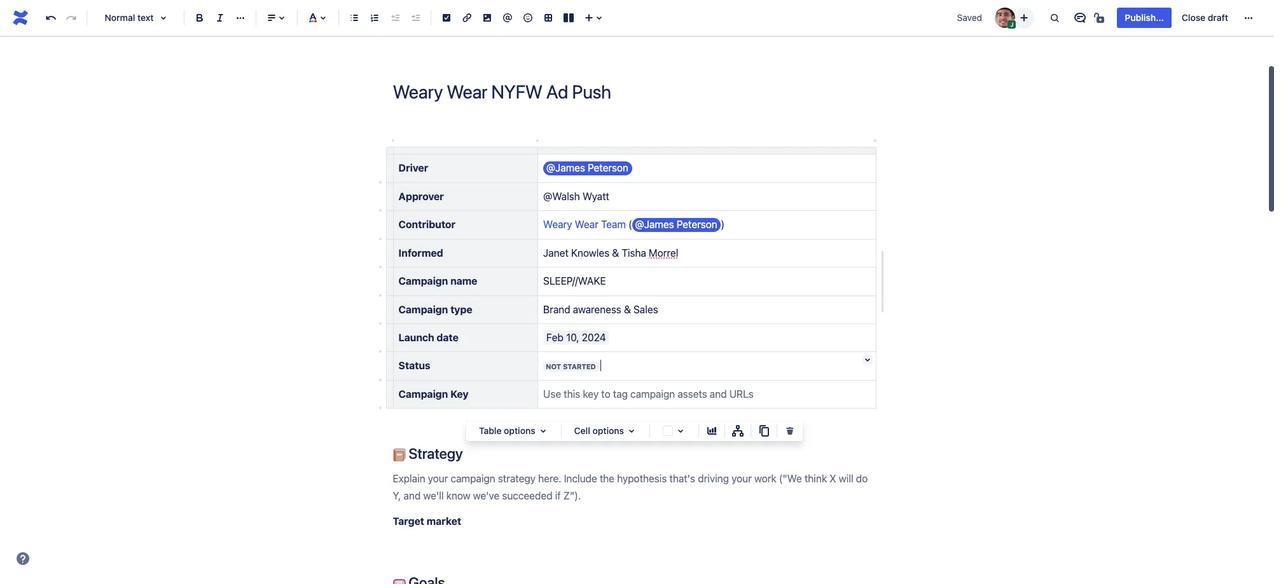 Task type: locate. For each thing, give the bounding box(es) containing it.
@james
[[546, 163, 585, 174], [635, 219, 674, 230]]

add image, video, or file image
[[480, 10, 495, 25]]

0 vertical spatial campaign
[[399, 276, 448, 287]]

weary wear team link
[[543, 219, 626, 230]]

1 vertical spatial &
[[624, 304, 631, 315]]

emoji image
[[520, 10, 536, 25]]

market
[[427, 516, 461, 527]]

normal text button
[[92, 4, 179, 32]]

approver
[[399, 191, 444, 202]]

3 campaign from the top
[[399, 389, 448, 400]]

1 vertical spatial peterson
[[677, 219, 717, 230]]

campaign down status at the left of page
[[399, 389, 448, 400]]

0 horizontal spatial &
[[612, 247, 619, 259]]

campaign for campaign type
[[399, 304, 448, 315]]

table image
[[541, 10, 556, 25]]

weary wear team ( @james peterson )
[[543, 219, 725, 230]]

0 horizontal spatial options
[[504, 426, 535, 436]]

1 campaign from the top
[[399, 276, 448, 287]]

cell options button
[[567, 424, 645, 439]]

2 options from the left
[[593, 426, 624, 436]]

options right table
[[504, 426, 535, 436]]

confluence image
[[10, 8, 31, 28], [10, 8, 31, 28]]

campaign
[[399, 276, 448, 287], [399, 304, 448, 315], [399, 389, 448, 400]]

date
[[437, 332, 459, 344]]

close
[[1182, 12, 1206, 23]]

options right cell
[[593, 426, 624, 436]]

1 vertical spatial @james
[[635, 219, 674, 230]]

weary
[[543, 219, 572, 230]]

1 horizontal spatial options
[[593, 426, 624, 436]]

peterson up wyatt
[[588, 163, 629, 174]]

@james up @walsh at the top of the page
[[546, 163, 585, 174]]

1 options from the left
[[504, 426, 535, 436]]

normal text
[[105, 12, 154, 23]]

&
[[612, 247, 619, 259], [624, 304, 631, 315]]

1 horizontal spatial peterson
[[677, 219, 717, 230]]

draft
[[1208, 12, 1229, 23]]

janet
[[543, 247, 569, 259]]

normal
[[105, 12, 135, 23]]

awareness
[[573, 304, 621, 315]]

0 vertical spatial &
[[612, 247, 619, 259]]

indent tab image
[[408, 10, 423, 25]]

Give this page a title text field
[[393, 81, 876, 102]]

1 horizontal spatial &
[[624, 304, 631, 315]]

remove image
[[783, 424, 798, 439]]

options inside "dropdown button"
[[593, 426, 624, 436]]

options inside popup button
[[504, 426, 535, 436]]

table
[[479, 426, 502, 436]]

bullet list ⌘⇧8 image
[[347, 10, 362, 25]]

close draft
[[1182, 12, 1229, 23]]

& left sales
[[624, 304, 631, 315]]

more formatting image
[[233, 10, 248, 25]]

campaign up launch date
[[399, 304, 448, 315]]

name
[[450, 276, 478, 287]]

2 vertical spatial campaign
[[399, 389, 448, 400]]

key
[[450, 389, 469, 400]]

campaign type
[[399, 304, 472, 315]]

saved
[[957, 12, 982, 23]]

& for tisha
[[612, 247, 619, 259]]

campaign down informed
[[399, 276, 448, 287]]

@james right (
[[635, 219, 674, 230]]

undo ⌘z image
[[43, 10, 59, 25]]

copy image
[[756, 424, 772, 439]]

:notebook_with_decorative_cover: image
[[393, 449, 406, 462]]

target market
[[393, 516, 461, 527]]

feb 10, 2024
[[547, 332, 606, 344]]

italic ⌘i image
[[213, 10, 228, 25]]

mention image
[[500, 10, 515, 25]]

manage connected data image
[[730, 424, 746, 439]]

wyatt
[[583, 191, 609, 202]]

peterson left )
[[677, 219, 717, 230]]

invite to edit image
[[1017, 10, 1032, 25]]

& for sales
[[624, 304, 631, 315]]

)
[[721, 219, 725, 230]]

0 vertical spatial peterson
[[588, 163, 629, 174]]

& left tisha
[[612, 247, 619, 259]]

driver
[[399, 163, 428, 174]]

peterson
[[588, 163, 629, 174], [677, 219, 717, 230]]

2 campaign from the top
[[399, 304, 448, 315]]

0 vertical spatial @james
[[546, 163, 585, 174]]

informed
[[399, 247, 443, 259]]

@walsh wyatt
[[543, 191, 609, 202]]

action item image
[[439, 10, 454, 25]]

publish...
[[1125, 12, 1164, 23]]

text
[[137, 12, 154, 23]]

0 horizontal spatial peterson
[[588, 163, 629, 174]]

find and replace image
[[1048, 10, 1063, 25]]

launch
[[399, 332, 434, 344]]

options for table options
[[504, 426, 535, 436]]

1 vertical spatial campaign
[[399, 304, 448, 315]]

campaign for campaign key
[[399, 389, 448, 400]]

:goal: image
[[393, 578, 406, 585]]

started
[[563, 363, 596, 371]]

cell options
[[574, 426, 624, 436]]

brand
[[543, 304, 570, 315]]

options
[[504, 426, 535, 436], [593, 426, 624, 436]]



Task type: vqa. For each thing, say whether or not it's contained in the screenshot.
show
no



Task type: describe. For each thing, give the bounding box(es) containing it.
chart image
[[704, 424, 720, 439]]

table options
[[479, 426, 535, 436]]

brand awareness & sales
[[543, 304, 658, 315]]

not
[[546, 363, 561, 371]]

help image
[[15, 552, 31, 567]]

bold ⌘b image
[[192, 10, 207, 25]]

not started
[[546, 363, 596, 371]]

team
[[601, 219, 626, 230]]

wear
[[575, 219, 599, 230]]

more image
[[1241, 10, 1257, 25]]

strategy
[[406, 446, 463, 463]]

morrel
[[649, 247, 678, 259]]

:notebook_with_decorative_cover: image
[[393, 449, 406, 462]]

cell background image
[[673, 424, 688, 439]]

layouts image
[[561, 10, 576, 25]]

no restrictions image
[[1093, 10, 1109, 25]]

janet knowles & tisha morrel
[[543, 247, 678, 259]]

0 horizontal spatial @james
[[546, 163, 585, 174]]

launch date
[[399, 332, 459, 344]]

cell
[[574, 426, 590, 436]]

@walsh
[[543, 191, 580, 202]]

tisha
[[622, 247, 646, 259]]

editable content region
[[373, 0, 897, 585]]

close draft button
[[1174, 8, 1236, 28]]

numbered list ⌘⇧7 image
[[367, 10, 382, 25]]

comment icon image
[[1073, 10, 1088, 25]]

publish... button
[[1118, 8, 1172, 28]]

@james peterson
[[546, 163, 629, 174]]

campaign for campaign name
[[399, 276, 448, 287]]

10,
[[566, 332, 579, 344]]

type
[[450, 304, 472, 315]]

sales
[[634, 304, 658, 315]]

1 horizontal spatial @james
[[635, 219, 674, 230]]

james peterson image
[[995, 8, 1016, 28]]

status
[[399, 360, 431, 372]]

align left image
[[264, 10, 279, 25]]

outdent ⇧tab image
[[387, 10, 403, 25]]

contributor
[[399, 219, 456, 230]]

table options button
[[471, 424, 556, 439]]

expand dropdown menu image
[[624, 424, 639, 439]]

redo ⌘⇧z image
[[64, 10, 79, 25]]

Main content area, start typing to enter text. text field
[[385, 122, 885, 585]]

2024
[[582, 332, 606, 344]]

expand dropdown menu image
[[535, 424, 551, 439]]

(
[[629, 219, 632, 230]]

options for cell options
[[593, 426, 624, 436]]

sleep//wake
[[543, 276, 606, 287]]

target
[[393, 516, 424, 527]]

:goal: image
[[393, 578, 406, 585]]

campaign name
[[399, 276, 478, 287]]

campaign key
[[399, 389, 469, 400]]

knowles
[[571, 247, 610, 259]]

link image
[[459, 10, 475, 25]]

feb
[[547, 332, 564, 344]]



